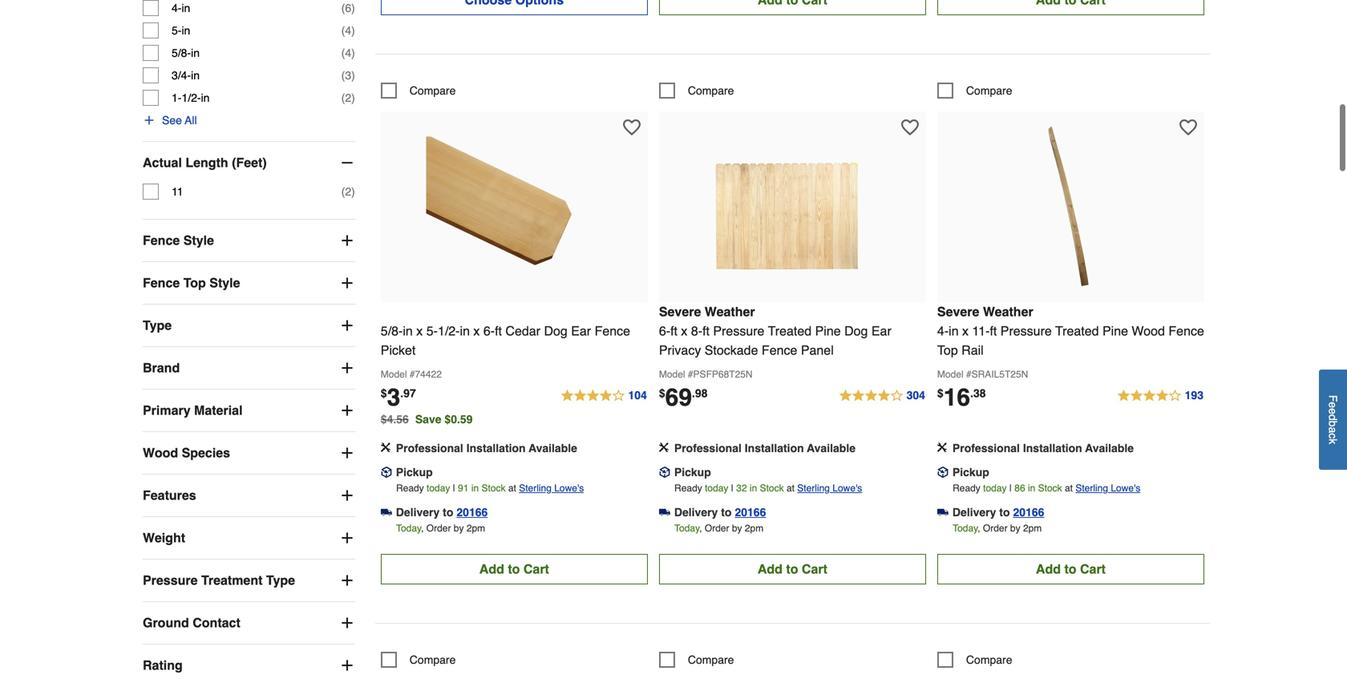 Task type: vqa. For each thing, say whether or not it's contained in the screenshot.
right Sterling Lowe's button
yes



Task type: describe. For each thing, give the bounding box(es) containing it.
at for 91
[[509, 483, 517, 494]]

model # srail5t25n
[[938, 369, 1029, 380]]

in left cedar
[[460, 324, 470, 338]]

k
[[1327, 439, 1340, 445]]

professional for 1st assembly icon from the left
[[675, 442, 742, 455]]

severe for ft
[[659, 304, 701, 319]]

plus image for type
[[339, 318, 355, 334]]

srail5t25n
[[972, 369, 1029, 380]]

pressure treatment type
[[143, 573, 295, 588]]

11-
[[973, 324, 990, 338]]

91
[[458, 483, 469, 494]]

6
[[345, 2, 352, 15]]

stockade
[[705, 343, 759, 358]]

( 2 ) for 1-1/2-in
[[342, 92, 355, 104]]

2 add to cart button from the left
[[659, 554, 927, 585]]

professional for 1st assembly icon from right
[[953, 442, 1020, 455]]

( 2 ) for 11
[[342, 185, 355, 198]]

fence style button
[[143, 220, 355, 262]]

rating
[[143, 658, 183, 673]]

fence down 11
[[143, 233, 180, 248]]

heart outline image
[[623, 119, 641, 136]]

( for 5-
[[342, 24, 345, 37]]

4- inside severe weather 4-in x 11-ft pressure treated pine wood fence top rail
[[938, 324, 949, 338]]

in up the 3/4-in
[[191, 47, 200, 59]]

in right 91
[[472, 483, 479, 494]]

5-in
[[172, 24, 190, 37]]

primary material
[[143, 403, 243, 418]]

(feet)
[[232, 155, 267, 170]]

severe weather 4-in x 11-ft pressure treated pine wood fence top rail
[[938, 304, 1205, 358]]

wood species
[[143, 446, 230, 461]]

plus image for material
[[339, 403, 355, 419]]

delivery for ready today | 91 in stock at sterling lowe's
[[396, 506, 440, 519]]

plus image for contact
[[339, 615, 355, 631]]

) for 1-
[[352, 92, 355, 104]]

69
[[666, 384, 692, 411]]

1-1/2-in
[[172, 92, 210, 104]]

3371352 element
[[938, 652, 1013, 668]]

.38
[[971, 387, 986, 400]]

1-
[[172, 92, 182, 104]]

actual length (feet)
[[143, 155, 267, 170]]

2 ft from the left
[[671, 324, 678, 338]]

today for ready today | 91 in stock at sterling lowe's
[[396, 523, 422, 534]]

stock for 91
[[482, 483, 506, 494]]

5/8-in x 5-1/2-in x 6-ft cedar dog ear fence picket link
[[381, 304, 648, 360]]

$ for 3
[[381, 387, 387, 400]]

.97
[[401, 387, 416, 400]]

rail
[[962, 343, 984, 358]]

ground contact button
[[143, 603, 355, 644]]

stock for 32
[[760, 483, 784, 494]]

ground
[[143, 616, 189, 631]]

today , order by 2pm for 91
[[396, 523, 486, 534]]

5- inside 5/8-in x 5-1/2-in x 6-ft cedar dog ear fence picket
[[427, 324, 438, 338]]

weight
[[143, 531, 185, 546]]

5/8-in x 5-1/2-in x 6-ft cedar dog ear fence picket
[[381, 324, 631, 358]]

model for 4-in x 11-ft pressure treated pine wood fence top rail
[[938, 369, 964, 380]]

ready for ready today | 32 in stock at sterling lowe's
[[675, 483, 703, 494]]

professional for assembly image
[[396, 442, 464, 455]]

fence inside severe weather 4-in x 11-ft pressure treated pine wood fence top rail
[[1169, 324, 1205, 338]]

features button
[[143, 475, 355, 517]]

c
[[1327, 434, 1340, 439]]

304 button
[[839, 387, 927, 406]]

lowe's for ready today | 32 in stock at sterling lowe's
[[833, 483, 863, 494]]

5/8-in
[[172, 47, 200, 59]]

2 x from the left
[[474, 324, 480, 338]]

20166 for 32
[[735, 506, 767, 519]]

plus image for fence top style
[[339, 275, 355, 291]]

ready today | 32 in stock at sterling lowe's
[[675, 483, 863, 494]]

in right 86
[[1029, 483, 1036, 494]]

20166 for 86
[[1014, 506, 1045, 519]]

in up 5/8-in
[[182, 24, 190, 37]]

wood inside button
[[143, 446, 178, 461]]

a
[[1327, 427, 1340, 434]]

in up the 5-in
[[182, 2, 190, 15]]

$ for 16
[[938, 387, 944, 400]]

actual price $16.38 element
[[938, 384, 986, 411]]

fence down fence style
[[143, 276, 180, 291]]

delivery to 20166 for 86
[[953, 506, 1045, 519]]

2 assembly image from the left
[[938, 443, 947, 452]]

save
[[415, 413, 442, 426]]

primary material button
[[143, 390, 355, 432]]

0 vertical spatial style
[[183, 233, 214, 248]]

dog for cedar
[[544, 324, 568, 338]]

model # 74422
[[381, 369, 442, 380]]

ready today | 86 in stock at sterling lowe's
[[953, 483, 1141, 494]]

plus image for features
[[339, 488, 355, 504]]

weather for 11-
[[984, 304, 1034, 319]]

pressure treatment type button
[[143, 560, 355, 602]]

pickup image
[[659, 467, 671, 478]]

material
[[194, 403, 243, 418]]

sterling lowe's button for ready today | 86 in stock at sterling lowe's
[[1076, 480, 1141, 497]]

20166 button for 86
[[1014, 505, 1045, 521]]

actual
[[143, 155, 182, 170]]

by for 32
[[732, 523, 743, 534]]

.98
[[692, 387, 708, 400]]

2 heart outline image from the left
[[1180, 119, 1198, 136]]

f e e d b a c k button
[[1320, 370, 1348, 470]]

) for 4-
[[352, 2, 355, 15]]

1 horizontal spatial type
[[266, 573, 295, 588]]

6- inside severe weather 6-ft x 8-ft pressure treated pine dog ear privacy stockade fence panel
[[659, 324, 671, 338]]

plus image inside weight button
[[339, 530, 355, 546]]

d
[[1327, 415, 1340, 421]]

193 button
[[1117, 387, 1205, 406]]

32
[[737, 483, 747, 494]]

fence top style button
[[143, 262, 355, 304]]

see
[[162, 114, 182, 127]]

rating button
[[143, 645, 355, 680]]

4-in
[[172, 2, 190, 15]]

$4.56
[[381, 413, 409, 426]]

2pm for 86
[[1024, 523, 1042, 534]]

1 heart outline image from the left
[[902, 119, 919, 136]]

today , order by 2pm for 86
[[953, 523, 1042, 534]]

$ 69 .98
[[659, 384, 708, 411]]

0 horizontal spatial 5-
[[172, 24, 182, 37]]

sterling for ready today | 32 in stock at sterling lowe's
[[798, 483, 830, 494]]

104
[[629, 389, 647, 402]]

in up the picket
[[403, 324, 413, 338]]

1 add to cart from the left
[[480, 562, 549, 577]]

features
[[143, 488, 196, 503]]

truck filled image for ready today | 86 in stock at sterling lowe's
[[938, 507, 949, 518]]

0 horizontal spatial 4-
[[172, 2, 182, 15]]

at for 86
[[1065, 483, 1073, 494]]

plus image for brand
[[339, 360, 355, 376]]

plus image for wood species
[[339, 445, 355, 461]]

severe weather 6-ft x 8-ft pressure treated pine dog ear privacy stockade fence panel image
[[705, 119, 881, 296]]

ground contact
[[143, 616, 241, 631]]

4 for 5-in
[[345, 24, 352, 37]]

) for 3/4-
[[352, 69, 355, 82]]

3 add from the left
[[1036, 562, 1061, 577]]

minus image
[[339, 155, 355, 171]]

3/4-
[[172, 69, 191, 82]]

1 assembly image from the left
[[659, 443, 669, 452]]

, for ready today | 32 in stock at sterling lowe's
[[700, 523, 702, 534]]

length
[[186, 155, 228, 170]]

delivery for ready today | 86 in stock at sterling lowe's
[[953, 506, 997, 519]]

picket
[[381, 343, 416, 358]]

f
[[1327, 395, 1340, 402]]

0 horizontal spatial 1/2-
[[182, 92, 201, 104]]

brand button
[[143, 347, 355, 389]]

x inside severe weather 4-in x 11-ft pressure treated pine wood fence top rail
[[963, 324, 969, 338]]

installation for assembly image
[[467, 442, 526, 455]]

6 ( from the top
[[342, 185, 345, 198]]

in right the "1-" at the top
[[201, 92, 210, 104]]

all
[[185, 114, 197, 127]]

1 vertical spatial style
[[210, 276, 240, 291]]

86
[[1015, 483, 1026, 494]]

1 add from the left
[[480, 562, 505, 577]]

( 3 )
[[342, 69, 355, 82]]

b
[[1327, 421, 1340, 427]]

order for 86
[[984, 523, 1008, 534]]

weight button
[[143, 518, 355, 559]]

3173193 element
[[659, 652, 734, 668]]

see all button
[[143, 112, 197, 128]]

model # psfp68t25n
[[659, 369, 753, 380]]

panel
[[801, 343, 834, 358]]

pickup image for ready today | 86 in stock at sterling lowe's
[[938, 467, 949, 478]]

$ 3 .97
[[381, 384, 416, 411]]

ready for ready today | 86 in stock at sterling lowe's
[[953, 483, 981, 494]]

2 for 1-1/2-in
[[345, 92, 352, 104]]

1 e from the top
[[1327, 402, 1340, 409]]

pickup for ready today | 91 in stock at sterling lowe's
[[396, 466, 433, 479]]

pressure for stockade
[[714, 324, 765, 338]]

see all
[[162, 114, 197, 127]]

contact
[[193, 616, 241, 631]]

order for 91
[[427, 523, 451, 534]]

was price $4.56 element
[[381, 409, 415, 426]]

2pm for 91
[[467, 523, 486, 534]]

treatment
[[201, 573, 263, 588]]

3 add to cart button from the left
[[938, 554, 1205, 585]]

today for 91
[[427, 483, 450, 494]]

psfp68t25n
[[694, 369, 753, 380]]

compare for 3473855 element
[[688, 84, 734, 97]]

wood inside severe weather 4-in x 11-ft pressure treated pine wood fence top rail
[[1132, 324, 1166, 338]]

plus image for fence style
[[339, 233, 355, 249]]

, for ready today | 86 in stock at sterling lowe's
[[979, 523, 981, 534]]

pressure for rail
[[1001, 324, 1052, 338]]

truck filled image for ready today | 32 in stock at sterling lowe's
[[659, 507, 671, 518]]

1/2- inside 5/8-in x 5-1/2-in x 6-ft cedar dog ear fence picket
[[438, 324, 460, 338]]

lowe's for ready today | 86 in stock at sterling lowe's
[[1111, 483, 1141, 494]]

$ 16 .38
[[938, 384, 986, 411]]

5/8- for 5/8-in x 5-1/2-in x 6-ft cedar dog ear fence picket
[[381, 324, 403, 338]]

type button
[[143, 305, 355, 347]]

compare for 3173193 element
[[688, 654, 734, 667]]



Task type: locate. For each thing, give the bounding box(es) containing it.
compare for the 4196225 element
[[410, 654, 456, 667]]

ear for severe weather 6-ft x 8-ft pressure treated pine dog ear privacy stockade fence panel
[[872, 324, 892, 338]]

fence up 104 button
[[595, 324, 631, 338]]

compare for 3160307 element
[[967, 84, 1013, 97]]

( 4 ) up the ( 3 )
[[342, 47, 355, 59]]

ready today | 91 in stock at sterling lowe's
[[396, 483, 584, 494]]

1 2pm from the left
[[467, 523, 486, 534]]

fence inside 5/8-in x 5-1/2-in x 6-ft cedar dog ear fence picket
[[595, 324, 631, 338]]

top inside severe weather 4-in x 11-ft pressure treated pine wood fence top rail
[[938, 343, 959, 358]]

1 x from the left
[[417, 324, 423, 338]]

at for 32
[[787, 483, 795, 494]]

( 4 )
[[342, 24, 355, 37], [342, 47, 355, 59]]

fence
[[143, 233, 180, 248], [143, 276, 180, 291], [595, 324, 631, 338], [1169, 324, 1205, 338], [762, 343, 798, 358]]

3 at from the left
[[1065, 483, 1073, 494]]

3 down ( 6 )
[[345, 69, 352, 82]]

4 stars image containing 104
[[560, 387, 648, 406]]

plus image inside see all button
[[143, 114, 156, 127]]

treated inside severe weather 4-in x 11-ft pressure treated pine wood fence top rail
[[1056, 324, 1100, 338]]

2 horizontal spatial ,
[[979, 523, 981, 534]]

pressure up stockade
[[714, 324, 765, 338]]

4 stars image
[[560, 387, 648, 406], [839, 387, 927, 406], [1117, 387, 1205, 406]]

plus image inside ground contact 'button'
[[339, 615, 355, 631]]

0 horizontal spatial $
[[381, 387, 387, 400]]

ready
[[396, 483, 424, 494], [675, 483, 703, 494], [953, 483, 981, 494]]

( 2 ) down the ( 3 )
[[342, 92, 355, 104]]

1 horizontal spatial order
[[705, 523, 730, 534]]

plus image inside fence top style button
[[339, 275, 355, 291]]

in
[[182, 2, 190, 15], [182, 24, 190, 37], [191, 47, 200, 59], [191, 69, 200, 82], [201, 92, 210, 104], [403, 324, 413, 338], [460, 324, 470, 338], [949, 324, 959, 338], [472, 483, 479, 494], [750, 483, 758, 494], [1029, 483, 1036, 494]]

4 ) from the top
[[352, 69, 355, 82]]

assembly image down the 16
[[938, 443, 947, 452]]

severe up 8-
[[659, 304, 701, 319]]

ft up privacy
[[671, 324, 678, 338]]

6-
[[484, 324, 495, 338], [659, 324, 671, 338]]

installation up the ready today | 32 in stock at sterling lowe's at bottom
[[745, 442, 804, 455]]

professional installation available for 1st assembly icon from right
[[953, 442, 1135, 455]]

2 cart from the left
[[802, 562, 828, 577]]

2 horizontal spatial 20166
[[1014, 506, 1045, 519]]

treated inside severe weather 6-ft x 8-ft pressure treated pine dog ear privacy stockade fence panel
[[768, 324, 812, 338]]

2 down the ( 3 )
[[345, 92, 352, 104]]

1 vertical spatial wood
[[143, 446, 178, 461]]

0 vertical spatial wood
[[1132, 324, 1166, 338]]

2 horizontal spatial professional
[[953, 442, 1020, 455]]

2 add to cart from the left
[[758, 562, 828, 577]]

1 ft from the left
[[495, 324, 502, 338]]

plus image inside type button
[[339, 318, 355, 334]]

order for 32
[[705, 523, 730, 534]]

pressure inside severe weather 6-ft x 8-ft pressure treated pine dog ear privacy stockade fence panel
[[714, 324, 765, 338]]

add to cart
[[480, 562, 549, 577], [758, 562, 828, 577], [1036, 562, 1106, 577]]

sterling lowe's button for ready today | 32 in stock at sterling lowe's
[[798, 480, 863, 497]]

1 2 from the top
[[345, 92, 352, 104]]

ft
[[495, 324, 502, 338], [671, 324, 678, 338], [703, 324, 710, 338], [990, 324, 998, 338]]

6- inside 5/8-in x 5-1/2-in x 6-ft cedar dog ear fence picket
[[484, 324, 495, 338]]

0 horizontal spatial cart
[[524, 562, 549, 577]]

1 dog from the left
[[544, 324, 568, 338]]

delivery down the ready today | 32 in stock at sterling lowe's at bottom
[[675, 506, 718, 519]]

3 professional from the left
[[953, 442, 1020, 455]]

by down 91
[[454, 523, 464, 534]]

1 horizontal spatial professional installation available
[[675, 442, 856, 455]]

pine inside severe weather 4-in x 11-ft pressure treated pine wood fence top rail
[[1103, 324, 1129, 338]]

2 today , order by 2pm from the left
[[675, 523, 764, 534]]

4196225 element
[[381, 652, 456, 668]]

3
[[345, 69, 352, 82], [387, 384, 401, 411]]

0 horizontal spatial 5/8-
[[172, 47, 191, 59]]

$ inside $ 16 .38
[[938, 387, 944, 400]]

plus image
[[339, 403, 355, 419], [339, 530, 355, 546], [339, 615, 355, 631]]

pickup image down assembly image
[[381, 467, 392, 478]]

dog inside 5/8-in x 5-1/2-in x 6-ft cedar dog ear fence picket
[[544, 324, 568, 338]]

severe weather 6-ft x 8-ft pressure treated pine dog ear privacy stockade fence panel
[[659, 304, 892, 358]]

1 order from the left
[[427, 523, 451, 534]]

2 horizontal spatial add to cart
[[1036, 562, 1106, 577]]

1 ( 4 ) from the top
[[342, 24, 355, 37]]

0 vertical spatial ( 4 )
[[342, 24, 355, 37]]

0 horizontal spatial available
[[529, 442, 578, 455]]

2 pickup from the left
[[675, 466, 711, 479]]

by for 91
[[454, 523, 464, 534]]

top
[[183, 276, 206, 291], [938, 343, 959, 358]]

primary
[[143, 403, 191, 418]]

installation for 1st assembly icon from right
[[1024, 442, 1083, 455]]

3 add to cart from the left
[[1036, 562, 1106, 577]]

( for 3/4-
[[342, 69, 345, 82]]

pressure inside severe weather 4-in x 11-ft pressure treated pine wood fence top rail
[[1001, 324, 1052, 338]]

20166 button down 86
[[1014, 505, 1045, 521]]

2 vertical spatial plus image
[[339, 615, 355, 631]]

0 horizontal spatial sterling
[[519, 483, 552, 494]]

severe up 11-
[[938, 304, 980, 319]]

pickup for ready today | 32 in stock at sterling lowe's
[[675, 466, 711, 479]]

0 vertical spatial type
[[143, 318, 172, 333]]

2 ( 2 ) from the top
[[342, 185, 355, 198]]

$4.56 save $0.59
[[381, 413, 473, 426]]

, for ready today | 91 in stock at sterling lowe's
[[422, 523, 424, 534]]

in inside severe weather 4-in x 11-ft pressure treated pine wood fence top rail
[[949, 324, 959, 338]]

0 horizontal spatial type
[[143, 318, 172, 333]]

2pm for 32
[[745, 523, 764, 534]]

1 4 stars image from the left
[[560, 387, 648, 406]]

truck filled image
[[381, 507, 392, 518], [659, 507, 671, 518], [938, 507, 949, 518]]

0 vertical spatial 5-
[[172, 24, 182, 37]]

1 horizontal spatial at
[[787, 483, 795, 494]]

3 today from the left
[[953, 523, 979, 534]]

undefined 5/8-in x 5-1/2-in x 6-ft cedar dog ear fence picket image
[[426, 119, 603, 296]]

1 horizontal spatial pickup image
[[938, 467, 949, 478]]

3556636 element
[[381, 83, 456, 99]]

by for 86
[[1011, 523, 1021, 534]]

1 vertical spatial 1/2-
[[438, 324, 460, 338]]

stock
[[482, 483, 506, 494], [760, 483, 784, 494], [1039, 483, 1063, 494]]

11
[[172, 185, 183, 198]]

0 horizontal spatial ear
[[571, 324, 591, 338]]

2 order from the left
[[705, 523, 730, 534]]

1 professional from the left
[[396, 442, 464, 455]]

today left 86
[[984, 483, 1007, 494]]

2 e from the top
[[1327, 409, 1340, 415]]

2 add from the left
[[758, 562, 783, 577]]

pine for dog
[[816, 324, 841, 338]]

4 ( from the top
[[342, 69, 345, 82]]

order down ready today | 91 in stock at sterling lowe's on the left of page
[[427, 523, 451, 534]]

weather inside severe weather 6-ft x 8-ft pressure treated pine dog ear privacy stockade fence panel
[[705, 304, 755, 319]]

0 horizontal spatial stock
[[482, 483, 506, 494]]

plus image inside brand button
[[339, 360, 355, 376]]

3 4 stars image from the left
[[1117, 387, 1205, 406]]

severe inside severe weather 6-ft x 8-ft pressure treated pine dog ear privacy stockade fence panel
[[659, 304, 701, 319]]

ft up srail5t25n
[[990, 324, 998, 338]]

pickup right pickup icon
[[675, 466, 711, 479]]

1 horizontal spatial 20166
[[735, 506, 767, 519]]

0 horizontal spatial top
[[183, 276, 206, 291]]

3 ready from the left
[[953, 483, 981, 494]]

2 truck filled image from the left
[[659, 507, 671, 518]]

ear inside 5/8-in x 5-1/2-in x 6-ft cedar dog ear fence picket
[[571, 324, 591, 338]]

1 horizontal spatial by
[[732, 523, 743, 534]]

ready left 86
[[953, 483, 981, 494]]

today left 32
[[705, 483, 729, 494]]

4
[[345, 24, 352, 37], [345, 47, 352, 59]]

1 vertical spatial top
[[938, 343, 959, 358]]

actual price $3.97 element
[[381, 384, 416, 411]]

dog
[[544, 324, 568, 338], [845, 324, 868, 338]]

1 horizontal spatial truck filled image
[[659, 507, 671, 518]]

1 by from the left
[[454, 523, 464, 534]]

0 horizontal spatial today
[[427, 483, 450, 494]]

style
[[183, 233, 214, 248], [210, 276, 240, 291]]

truck filled image for ready today | 91 in stock at sterling lowe's
[[381, 507, 392, 518]]

delivery to 20166 for 32
[[675, 506, 767, 519]]

5/8- inside 5/8-in x 5-1/2-in x 6-ft cedar dog ear fence picket
[[381, 324, 403, 338]]

$ inside $ 3 .97
[[381, 387, 387, 400]]

top inside button
[[183, 276, 206, 291]]

3 available from the left
[[1086, 442, 1135, 455]]

6- left cedar
[[484, 324, 495, 338]]

pickup down 'actual price $16.38' element
[[953, 466, 990, 479]]

|
[[453, 483, 456, 494], [732, 483, 734, 494], [1010, 483, 1012, 494]]

3 professional installation available from the left
[[953, 442, 1135, 455]]

actual price $69.98 element
[[659, 384, 708, 411]]

ear inside severe weather 6-ft x 8-ft pressure treated pine dog ear privacy stockade fence panel
[[872, 324, 892, 338]]

privacy
[[659, 343, 701, 358]]

1 horizontal spatial today , order by 2pm
[[675, 523, 764, 534]]

0 vertical spatial 3
[[345, 69, 352, 82]]

1 horizontal spatial treated
[[1056, 324, 1100, 338]]

ready left 91
[[396, 483, 424, 494]]

wood down primary
[[143, 446, 178, 461]]

0 horizontal spatial pickup
[[396, 466, 433, 479]]

pickup for ready today | 86 in stock at sterling lowe's
[[953, 466, 990, 479]]

ear right cedar
[[571, 324, 591, 338]]

stock for 86
[[1039, 483, 1063, 494]]

pine
[[816, 324, 841, 338], [1103, 324, 1129, 338]]

1 horizontal spatial assembly image
[[938, 443, 947, 452]]

5/8- for 5/8-in
[[172, 47, 191, 59]]

3 # from the left
[[967, 369, 972, 380]]

1 horizontal spatial #
[[688, 369, 694, 380]]

0 horizontal spatial order
[[427, 523, 451, 534]]

2 down minus image
[[345, 185, 352, 198]]

fence up the 193
[[1169, 324, 1205, 338]]

0 vertical spatial top
[[183, 276, 206, 291]]

species
[[182, 446, 230, 461]]

available down 304 button at the right bottom of page
[[807, 442, 856, 455]]

2 horizontal spatial sterling lowe's button
[[1076, 480, 1141, 497]]

0 horizontal spatial 20166
[[457, 506, 488, 519]]

6- up privacy
[[659, 324, 671, 338]]

16
[[944, 384, 971, 411]]

1 lowe's from the left
[[555, 483, 584, 494]]

2 dog from the left
[[845, 324, 868, 338]]

2 horizontal spatial truck filled image
[[938, 507, 949, 518]]

1 horizontal spatial add to cart button
[[659, 554, 927, 585]]

at right 91
[[509, 483, 517, 494]]

4-
[[172, 2, 182, 15], [938, 324, 949, 338]]

193
[[1185, 389, 1204, 402]]

plus image
[[143, 114, 156, 127], [339, 233, 355, 249], [339, 275, 355, 291], [339, 318, 355, 334], [339, 360, 355, 376], [339, 445, 355, 461], [339, 488, 355, 504], [339, 573, 355, 589], [339, 658, 355, 674]]

2 horizontal spatial add
[[1036, 562, 1061, 577]]

1 horizontal spatial severe
[[938, 304, 980, 319]]

1 horizontal spatial 5-
[[427, 324, 438, 338]]

professional installation available for assembly image
[[396, 442, 578, 455]]

0 vertical spatial plus image
[[339, 403, 355, 419]]

0 vertical spatial 4
[[345, 24, 352, 37]]

0 horizontal spatial today
[[396, 523, 422, 534]]

e up d at bottom
[[1327, 402, 1340, 409]]

assembly image up pickup icon
[[659, 443, 669, 452]]

$ right '304'
[[938, 387, 944, 400]]

20166 button down 91
[[457, 505, 488, 521]]

( 4 ) for 5/8-in
[[342, 47, 355, 59]]

x left 8-
[[681, 324, 688, 338]]

3 plus image from the top
[[339, 615, 355, 631]]

today , order by 2pm
[[396, 523, 486, 534], [675, 523, 764, 534], [953, 523, 1042, 534]]

available down 104 button
[[529, 442, 578, 455]]

delivery to 20166 down 91
[[396, 506, 488, 519]]

pressure right 11-
[[1001, 324, 1052, 338]]

$ for 69
[[659, 387, 666, 400]]

3473855 element
[[659, 83, 734, 99]]

today , order by 2pm down 86
[[953, 523, 1042, 534]]

2 horizontal spatial delivery to 20166
[[953, 506, 1045, 519]]

5/8- up 3/4-
[[172, 47, 191, 59]]

installation for 1st assembly icon from the left
[[745, 442, 804, 455]]

3 truck filled image from the left
[[938, 507, 949, 518]]

2 available from the left
[[807, 442, 856, 455]]

3 , from the left
[[979, 523, 981, 534]]

order down the ready today | 32 in stock at sterling lowe's at bottom
[[705, 523, 730, 534]]

0 horizontal spatial dog
[[544, 324, 568, 338]]

1 horizontal spatial sterling lowe's button
[[798, 480, 863, 497]]

# for 4-in x 11-ft pressure treated pine wood fence top rail
[[967, 369, 972, 380]]

x
[[417, 324, 423, 338], [474, 324, 480, 338], [681, 324, 688, 338], [963, 324, 969, 338]]

6 ) from the top
[[352, 185, 355, 198]]

1 truck filled image from the left
[[381, 507, 392, 518]]

professional
[[396, 442, 464, 455], [675, 442, 742, 455], [953, 442, 1020, 455]]

brand
[[143, 361, 180, 376]]

( 6 )
[[342, 2, 355, 15]]

1 pickup from the left
[[396, 466, 433, 479]]

today
[[427, 483, 450, 494], [705, 483, 729, 494], [984, 483, 1007, 494]]

professional installation available
[[396, 442, 578, 455], [675, 442, 856, 455], [953, 442, 1135, 455]]

by down 32
[[732, 523, 743, 534]]

by
[[454, 523, 464, 534], [732, 523, 743, 534], [1011, 523, 1021, 534]]

3 sterling lowe's button from the left
[[1076, 480, 1141, 497]]

2 sterling from the left
[[798, 483, 830, 494]]

compare inside 3556636 element
[[410, 84, 456, 97]]

model
[[381, 369, 407, 380], [659, 369, 686, 380], [938, 369, 964, 380]]

pickup
[[396, 466, 433, 479], [675, 466, 711, 479], [953, 466, 990, 479]]

3 ft from the left
[[703, 324, 710, 338]]

sterling for ready today | 86 in stock at sterling lowe's
[[1076, 483, 1109, 494]]

compare inside 3473855 element
[[688, 84, 734, 97]]

0 horizontal spatial heart outline image
[[902, 119, 919, 136]]

wood up 193 button
[[1132, 324, 1166, 338]]

1 horizontal spatial installation
[[745, 442, 804, 455]]

3 up $4.56
[[387, 384, 401, 411]]

actual length (feet) button
[[143, 142, 355, 184]]

$0.59
[[445, 413, 473, 426]]

3 today from the left
[[984, 483, 1007, 494]]

| for 32
[[732, 483, 734, 494]]

0 horizontal spatial sterling lowe's button
[[519, 480, 584, 497]]

4 stars image for 3
[[560, 387, 648, 406]]

2 $ from the left
[[659, 387, 666, 400]]

at right 32
[[787, 483, 795, 494]]

2 horizontal spatial sterling
[[1076, 483, 1109, 494]]

severe inside severe weather 4-in x 11-ft pressure treated pine wood fence top rail
[[938, 304, 980, 319]]

3 model from the left
[[938, 369, 964, 380]]

pine up "panel"
[[816, 324, 841, 338]]

assembly image
[[659, 443, 669, 452], [938, 443, 947, 452]]

# up .97
[[410, 369, 415, 380]]

| for 91
[[453, 483, 456, 494]]

1 horizontal spatial dog
[[845, 324, 868, 338]]

today left 91
[[427, 483, 450, 494]]

1 horizontal spatial today
[[675, 523, 700, 534]]

model up 69
[[659, 369, 686, 380]]

3 2pm from the left
[[1024, 523, 1042, 534]]

dog for pine
[[845, 324, 868, 338]]

fence left "panel"
[[762, 343, 798, 358]]

2 horizontal spatial delivery
[[953, 506, 997, 519]]

compare inside 3160307 element
[[967, 84, 1013, 97]]

0 horizontal spatial severe
[[659, 304, 701, 319]]

2 ) from the top
[[352, 24, 355, 37]]

1 horizontal spatial |
[[732, 483, 734, 494]]

0 vertical spatial 5/8-
[[172, 47, 191, 59]]

professional installation available up ready today | 86 in stock at sterling lowe's
[[953, 442, 1135, 455]]

2 today from the left
[[705, 483, 729, 494]]

2 severe from the left
[[938, 304, 980, 319]]

dog up 304 button at the right bottom of page
[[845, 324, 868, 338]]

1 cart from the left
[[524, 562, 549, 577]]

wood species button
[[143, 433, 355, 474]]

2 horizontal spatial 20166 button
[[1014, 505, 1045, 521]]

# for 6-ft x 8-ft pressure treated pine dog ear privacy stockade fence panel
[[688, 369, 694, 380]]

compare inside 3173193 element
[[688, 654, 734, 667]]

ear
[[571, 324, 591, 338], [872, 324, 892, 338]]

x left cedar
[[474, 324, 480, 338]]

delivery down ready today | 86 in stock at sterling lowe's
[[953, 506, 997, 519]]

1 today from the left
[[427, 483, 450, 494]]

1 | from the left
[[453, 483, 456, 494]]

f e e d b a c k
[[1327, 395, 1340, 445]]

ear for 5/8-in x 5-1/2-in x 6-ft cedar dog ear fence picket
[[571, 324, 591, 338]]

plus image inside primary material button
[[339, 403, 355, 419]]

2 ear from the left
[[872, 324, 892, 338]]

at right 86
[[1065, 483, 1073, 494]]

delivery for ready today | 32 in stock at sterling lowe's
[[675, 506, 718, 519]]

1 horizontal spatial pickup
[[675, 466, 711, 479]]

2 horizontal spatial stock
[[1039, 483, 1063, 494]]

2 installation from the left
[[745, 442, 804, 455]]

2 sterling lowe's button from the left
[[798, 480, 863, 497]]

plus image inside features button
[[339, 488, 355, 504]]

1 horizontal spatial ,
[[700, 523, 702, 534]]

0 horizontal spatial wood
[[143, 446, 178, 461]]

severe weather 4-in x 11-ft pressure treated pine wood fence top rail image
[[983, 119, 1160, 296]]

1 20166 from the left
[[457, 506, 488, 519]]

1 horizontal spatial delivery to 20166
[[675, 506, 767, 519]]

| left 32
[[732, 483, 734, 494]]

severe
[[659, 304, 701, 319], [938, 304, 980, 319]]

1 horizontal spatial 6-
[[659, 324, 671, 338]]

available down 193 button
[[1086, 442, 1135, 455]]

1 weather from the left
[[705, 304, 755, 319]]

1 horizontal spatial wood
[[1132, 324, 1166, 338]]

add to cart button
[[381, 554, 648, 585], [659, 554, 927, 585], [938, 554, 1205, 585]]

2 today from the left
[[675, 523, 700, 534]]

add
[[480, 562, 505, 577], [758, 562, 783, 577], [1036, 562, 1061, 577]]

104 button
[[560, 387, 648, 406]]

model up the 16
[[938, 369, 964, 380]]

0 horizontal spatial professional installation available
[[396, 442, 578, 455]]

in up 1-1/2-in
[[191, 69, 200, 82]]

pickup image for ready today | 91 in stock at sterling lowe's
[[381, 467, 392, 478]]

plus image inside fence style button
[[339, 233, 355, 249]]

2pm down 91
[[467, 523, 486, 534]]

model for 5/8-in x 5-1/2-in x 6-ft cedar dog ear fence picket
[[381, 369, 407, 380]]

in right 32
[[750, 483, 758, 494]]

1 available from the left
[[529, 442, 578, 455]]

order
[[427, 523, 451, 534], [705, 523, 730, 534], [984, 523, 1008, 534]]

1 horizontal spatial 20166 button
[[735, 505, 767, 521]]

e up b
[[1327, 409, 1340, 415]]

weather up stockade
[[705, 304, 755, 319]]

0 horizontal spatial 2pm
[[467, 523, 486, 534]]

1 today from the left
[[396, 523, 422, 534]]

0 vertical spatial ( 2 )
[[342, 92, 355, 104]]

1 today , order by 2pm from the left
[[396, 523, 486, 534]]

| for 86
[[1010, 483, 1012, 494]]

0 horizontal spatial delivery to 20166
[[396, 506, 488, 519]]

delivery to 20166 for 91
[[396, 506, 488, 519]]

pressure up ground
[[143, 573, 198, 588]]

| left 86
[[1010, 483, 1012, 494]]

plus image inside rating "button"
[[339, 658, 355, 674]]

( for 5/8-
[[342, 47, 345, 59]]

compare inside the 4196225 element
[[410, 654, 456, 667]]

by down 86
[[1011, 523, 1021, 534]]

2 horizontal spatial installation
[[1024, 442, 1083, 455]]

74422
[[415, 369, 442, 380]]

lowe's
[[555, 483, 584, 494], [833, 483, 863, 494], [1111, 483, 1141, 494]]

( 2 )
[[342, 92, 355, 104], [342, 185, 355, 198]]

pine up 193 button
[[1103, 324, 1129, 338]]

today for ready today | 86 in stock at sterling lowe's
[[953, 523, 979, 534]]

2pm down 86
[[1024, 523, 1042, 534]]

3 order from the left
[[984, 523, 1008, 534]]

compare for 3371352 element
[[967, 654, 1013, 667]]

x up model # 74422
[[417, 324, 423, 338]]

1 ) from the top
[[352, 2, 355, 15]]

( for 1-
[[342, 92, 345, 104]]

order down ready today | 86 in stock at sterling lowe's
[[984, 523, 1008, 534]]

dog inside severe weather 6-ft x 8-ft pressure treated pine dog ear privacy stockade fence panel
[[845, 324, 868, 338]]

pickup image
[[381, 467, 392, 478], [938, 467, 949, 478]]

2 weather from the left
[[984, 304, 1034, 319]]

compare inside 3371352 element
[[967, 654, 1013, 667]]

lowe's for ready today | 91 in stock at sterling lowe's
[[555, 483, 584, 494]]

)
[[352, 2, 355, 15], [352, 24, 355, 37], [352, 47, 355, 59], [352, 69, 355, 82], [352, 92, 355, 104], [352, 185, 355, 198]]

4- left 11-
[[938, 324, 949, 338]]

model up actual price $3.97 element
[[381, 369, 407, 380]]

4 down ( 6 )
[[345, 24, 352, 37]]

ft inside 5/8-in x 5-1/2-in x 6-ft cedar dog ear fence picket
[[495, 324, 502, 338]]

3 installation from the left
[[1024, 442, 1083, 455]]

2 pickup image from the left
[[938, 467, 949, 478]]

( 4 ) down ( 6 )
[[342, 24, 355, 37]]

5/8-
[[172, 47, 191, 59], [381, 324, 403, 338]]

5 ( from the top
[[342, 92, 345, 104]]

1 6- from the left
[[484, 324, 495, 338]]

today , order by 2pm for 32
[[675, 523, 764, 534]]

pine inside severe weather 6-ft x 8-ft pressure treated pine dog ear privacy stockade fence panel
[[816, 324, 841, 338]]

x inside severe weather 6-ft x 8-ft pressure treated pine dog ear privacy stockade fence panel
[[681, 324, 688, 338]]

today , order by 2pm down 91
[[396, 523, 486, 534]]

today for ready today | 32 in stock at sterling lowe's
[[675, 523, 700, 534]]

2 treated from the left
[[1056, 324, 1100, 338]]

4 ft from the left
[[990, 324, 998, 338]]

plus image inside wood species button
[[339, 445, 355, 461]]

) for 5-
[[352, 24, 355, 37]]

4 stars image for 16
[[1117, 387, 1205, 406]]

2 plus image from the top
[[339, 530, 355, 546]]

plus image inside pressure treatment type button
[[339, 573, 355, 589]]

sterling right 32
[[798, 483, 830, 494]]

3160307 element
[[938, 83, 1013, 99]]

1 horizontal spatial today
[[705, 483, 729, 494]]

fence style
[[143, 233, 214, 248]]

pickup down $4.56 save $0.59
[[396, 466, 433, 479]]

0 horizontal spatial treated
[[768, 324, 812, 338]]

pressure
[[714, 324, 765, 338], [1001, 324, 1052, 338], [143, 573, 198, 588]]

professional up 32
[[675, 442, 742, 455]]

ft inside severe weather 4-in x 11-ft pressure treated pine wood fence top rail
[[990, 324, 998, 338]]

weather
[[705, 304, 755, 319], [984, 304, 1034, 319]]

2pm
[[467, 523, 486, 534], [745, 523, 764, 534], [1024, 523, 1042, 534]]

2 horizontal spatial $
[[938, 387, 944, 400]]

2 by from the left
[[732, 523, 743, 534]]

3 for ( 3 )
[[345, 69, 352, 82]]

2 horizontal spatial today
[[984, 483, 1007, 494]]

cedar
[[506, 324, 541, 338]]

installation up ready today | 86 in stock at sterling lowe's
[[1024, 442, 1083, 455]]

1 ear from the left
[[571, 324, 591, 338]]

0 vertical spatial 4-
[[172, 2, 182, 15]]

3 cart from the left
[[1081, 562, 1106, 577]]

3 stock from the left
[[1039, 483, 1063, 494]]

0 horizontal spatial today , order by 2pm
[[396, 523, 486, 534]]

3 ( from the top
[[342, 47, 345, 59]]

professional installation available down the $0.59
[[396, 442, 578, 455]]

$ inside $ 69 .98
[[659, 387, 666, 400]]

professional installation available for 1st assembly icon from the left
[[675, 442, 856, 455]]

20166 button for 91
[[457, 505, 488, 521]]

1 $ from the left
[[381, 387, 387, 400]]

style up fence top style
[[183, 233, 214, 248]]

weather for 8-
[[705, 304, 755, 319]]

4 for 5/8-in
[[345, 47, 352, 59]]

1 horizontal spatial 2pm
[[745, 523, 764, 534]]

today for 32
[[705, 483, 729, 494]]

1 horizontal spatial 3
[[387, 384, 401, 411]]

8-
[[691, 324, 703, 338]]

model for 6-ft x 8-ft pressure treated pine dog ear privacy stockade fence panel
[[659, 369, 686, 380]]

type up the brand
[[143, 318, 172, 333]]

x left 11-
[[963, 324, 969, 338]]

2
[[345, 92, 352, 104], [345, 185, 352, 198]]

1 delivery from the left
[[396, 506, 440, 519]]

1 plus image from the top
[[339, 403, 355, 419]]

2 horizontal spatial |
[[1010, 483, 1012, 494]]

2 horizontal spatial lowe's
[[1111, 483, 1141, 494]]

2 2pm from the left
[[745, 523, 764, 534]]

top left rail
[[938, 343, 959, 358]]

2 | from the left
[[732, 483, 734, 494]]

1 , from the left
[[422, 523, 424, 534]]

| left 91
[[453, 483, 456, 494]]

1 installation from the left
[[467, 442, 526, 455]]

# up .98
[[688, 369, 694, 380]]

plus image for rating
[[339, 658, 355, 674]]

0 horizontal spatial assembly image
[[659, 443, 669, 452]]

) for 5/8-
[[352, 47, 355, 59]]

1 at from the left
[[509, 483, 517, 494]]

1 pickup image from the left
[[381, 467, 392, 478]]

1 horizontal spatial cart
[[802, 562, 828, 577]]

3/4-in
[[172, 69, 200, 82]]

2 horizontal spatial model
[[938, 369, 964, 380]]

1 treated from the left
[[768, 324, 812, 338]]

4 stars image containing 304
[[839, 387, 927, 406]]

stock right 91
[[482, 483, 506, 494]]

1 horizontal spatial professional
[[675, 442, 742, 455]]

3 | from the left
[[1010, 483, 1012, 494]]

2 horizontal spatial #
[[967, 369, 972, 380]]

,
[[422, 523, 424, 534], [700, 523, 702, 534], [979, 523, 981, 534]]

0 horizontal spatial lowe's
[[555, 483, 584, 494]]

ft left cedar
[[495, 324, 502, 338]]

pressure inside button
[[143, 573, 198, 588]]

delivery to 20166 down 32
[[675, 506, 767, 519]]

weather inside severe weather 4-in x 11-ft pressure treated pine wood fence top rail
[[984, 304, 1034, 319]]

1 horizontal spatial pressure
[[714, 324, 765, 338]]

pine for wood
[[1103, 324, 1129, 338]]

treated for wood
[[1056, 324, 1100, 338]]

compare
[[410, 84, 456, 97], [688, 84, 734, 97], [967, 84, 1013, 97], [410, 654, 456, 667], [688, 654, 734, 667], [967, 654, 1013, 667]]

1/2- up 74422
[[438, 324, 460, 338]]

plus image for pressure treatment type
[[339, 573, 355, 589]]

0 horizontal spatial model
[[381, 369, 407, 380]]

( 2 ) down minus image
[[342, 185, 355, 198]]

1 vertical spatial 2
[[345, 185, 352, 198]]

sterling for ready today | 91 in stock at sterling lowe's
[[519, 483, 552, 494]]

available
[[529, 442, 578, 455], [807, 442, 856, 455], [1086, 442, 1135, 455]]

today for 86
[[984, 483, 1007, 494]]

assembly image
[[381, 443, 391, 452]]

1 horizontal spatial delivery
[[675, 506, 718, 519]]

3 $ from the left
[[938, 387, 944, 400]]

to
[[443, 506, 454, 519], [721, 506, 732, 519], [1000, 506, 1010, 519], [508, 562, 520, 577], [787, 562, 799, 577], [1065, 562, 1077, 577]]

2 professional installation available from the left
[[675, 442, 856, 455]]

sterling lowe's button for ready today | 91 in stock at sterling lowe's
[[519, 480, 584, 497]]

ready left 32
[[675, 483, 703, 494]]

1 horizontal spatial 1/2-
[[438, 324, 460, 338]]

1 add to cart button from the left
[[381, 554, 648, 585]]

professional installation available up the ready today | 32 in stock at sterling lowe's at bottom
[[675, 442, 856, 455]]

fence top style
[[143, 276, 240, 291]]

#
[[410, 369, 415, 380], [688, 369, 694, 380], [967, 369, 972, 380]]

professional down save
[[396, 442, 464, 455]]

heart outline image
[[902, 119, 919, 136], [1180, 119, 1198, 136]]

304
[[907, 389, 926, 402]]

type right treatment
[[266, 573, 295, 588]]

20166 for 91
[[457, 506, 488, 519]]

3 20166 from the left
[[1014, 506, 1045, 519]]

4 stars image containing 193
[[1117, 387, 1205, 406]]

2 horizontal spatial add to cart button
[[938, 554, 1205, 585]]

fence inside severe weather 6-ft x 8-ft pressure treated pine dog ear privacy stockade fence panel
[[762, 343, 798, 358]]

2 horizontal spatial pickup
[[953, 466, 990, 479]]

1 vertical spatial ( 4 )
[[342, 47, 355, 59]]

, down ready today | 91 in stock at sterling lowe's on the left of page
[[422, 523, 424, 534]]

severe for in
[[938, 304, 980, 319]]



